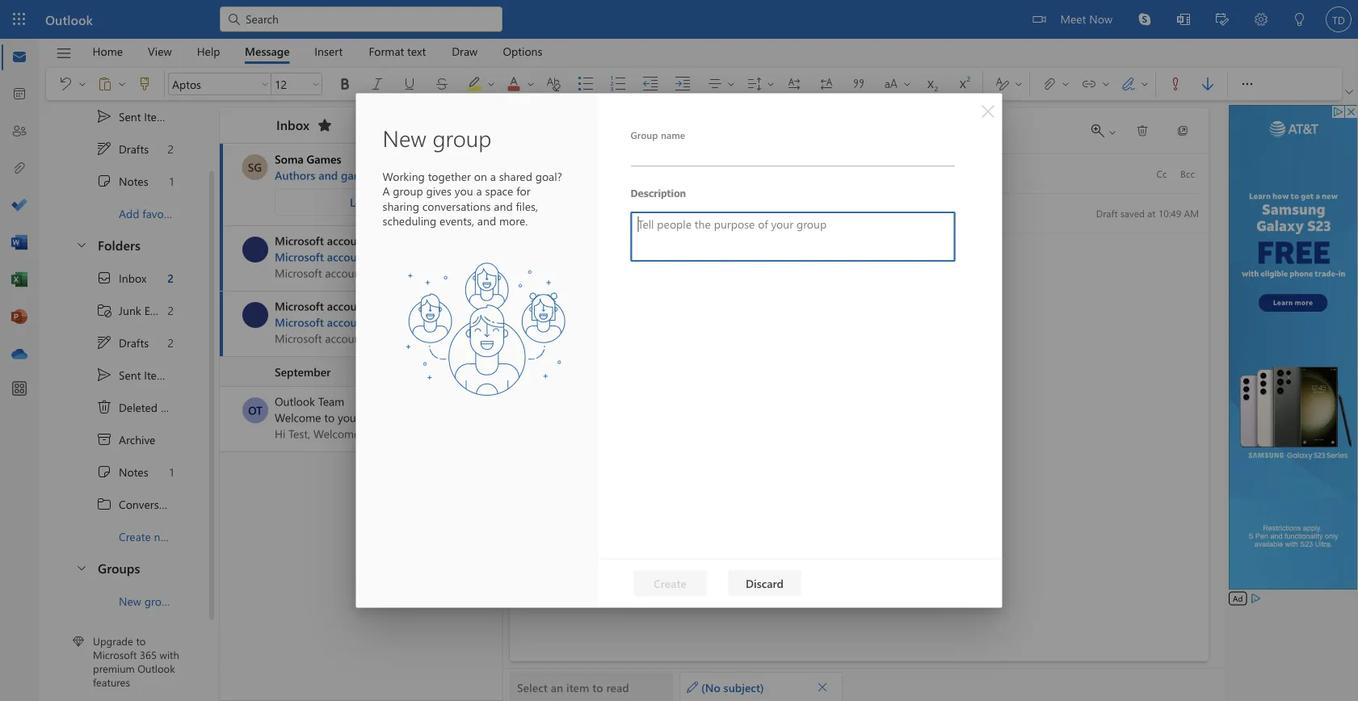 Task type: describe. For each thing, give the bounding box(es) containing it.
more
[[381, 195, 408, 209]]

upgrade to microsoft 365 with premium outlook features
[[93, 634, 179, 689]]


[[687, 682, 698, 693]]

junk
[[119, 302, 141, 317]]

2 for 2nd  tree item from the top of the the new group application
[[168, 335, 174, 350]]

mail image
[[11, 49, 27, 65]]

archive
[[119, 432, 155, 447]]

items for  tree item
[[161, 399, 188, 414]]

items for first  tree item from the bottom
[[144, 367, 171, 382]]

group
[[631, 128, 658, 141]]

premium features image
[[73, 636, 84, 648]]


[[448, 119, 463, 134]]

groups
[[98, 559, 140, 576]]

select a conversation checkbox for welcome to your new outlook.com account
[[242, 398, 275, 423]]

Add a subject text field
[[510, 200, 1082, 226]]

microsoft account team microsoft account security info verification
[[275, 233, 494, 264]]

include group
[[1033, 68, 1152, 100]]

 button
[[811, 676, 834, 699]]

new group inside "tree item"
[[119, 593, 175, 608]]

tab list inside the new group application
[[80, 39, 555, 64]]

numbering image
[[610, 76, 642, 92]]

microsoft for microsoft account security info was added
[[275, 315, 324, 330]]

select a conversation checkbox for microsoft account security info verification
[[242, 237, 275, 263]]

calendar image
[[11, 86, 27, 103]]

help button
[[185, 39, 232, 64]]

view
[[148, 44, 172, 59]]


[[96, 302, 112, 318]]


[[851, 76, 867, 92]]

text
[[407, 44, 426, 59]]

deleted
[[119, 399, 158, 414]]

 inbox
[[96, 269, 147, 286]]

message button
[[233, 39, 302, 64]]

home
[[93, 44, 123, 59]]

outlook.com
[[387, 410, 452, 425]]

working together on a shared goal? a group gives you a space for sharing conversations and files, scheduling events, and more.
[[383, 168, 562, 228]]

1  tree item from the top
[[59, 100, 189, 132]]

365
[[140, 648, 157, 662]]

outlook for outlook team welcome to your new outlook.com account
[[275, 394, 315, 409]]

microsoft account team image
[[242, 302, 268, 328]]

gives
[[426, 183, 452, 198]]

scheduling
[[383, 213, 437, 228]]

1 sent from the top
[[119, 108, 141, 123]]

excel image
[[11, 272, 27, 288]]

draw
[[452, 44, 478, 59]]


[[55, 45, 72, 62]]

 button
[[843, 71, 875, 97]]

home button
[[80, 39, 135, 64]]

soma games
[[275, 151, 341, 166]]

verification
[[437, 249, 494, 264]]

group name
[[631, 128, 685, 141]]

 button
[[48, 40, 80, 67]]

help
[[197, 44, 220, 59]]

increase indent image
[[675, 76, 707, 92]]

1 for second "" tree item from the bottom of the the new group application
[[169, 173, 174, 188]]

now
[[1089, 11, 1113, 26]]

draw button
[[440, 39, 490, 64]]


[[96, 496, 112, 512]]

together
[[428, 168, 471, 183]]

group inside "tree item"
[[144, 593, 175, 608]]

1  tree item from the top
[[59, 164, 189, 197]]

games
[[307, 151, 341, 166]]

learn
[[350, 195, 378, 209]]

2  from the top
[[96, 366, 112, 383]]

draft
[[1096, 206, 1118, 219]]

1 horizontal spatial a
[[490, 168, 496, 183]]

options
[[503, 44, 543, 59]]

 button left  button
[[309, 73, 322, 95]]

 sent items for first  tree item from the top
[[96, 108, 171, 124]]

a
[[383, 183, 390, 198]]

 for folders tree item at the top left of the page
[[75, 238, 88, 250]]

 button
[[972, 98, 997, 124]]

microsoft account team image
[[242, 237, 268, 263]]

10/2
[[448, 316, 467, 329]]

 for  deleted items
[[96, 399, 112, 415]]

and left more.
[[477, 213, 496, 228]]

create new folder tree item
[[59, 520, 207, 552]]

insert
[[315, 44, 343, 59]]

bcc
[[1180, 167, 1195, 180]]

left-rail-appbar navigation
[[3, 39, 36, 373]]

add favorite
[[119, 205, 180, 220]]

outlook team welcome to your new outlook.com account
[[275, 394, 494, 425]]

options button
[[491, 39, 555, 64]]

meet now
[[1060, 11, 1113, 26]]

conversations
[[422, 198, 491, 213]]

1 drafts from the top
[[119, 141, 149, 156]]

with
[[160, 648, 179, 662]]

to for outlook
[[324, 410, 335, 425]]

an
[[551, 680, 563, 695]]

 tree item
[[59, 261, 189, 294]]

folders
[[98, 235, 140, 253]]

new group inside document
[[383, 122, 491, 152]]

select an item to read button
[[510, 672, 673, 701]]

to
[[538, 165, 550, 180]]


[[786, 76, 802, 92]]

2 sent from the top
[[119, 367, 141, 382]]

create for create
[[654, 576, 687, 591]]

 button
[[1167, 118, 1199, 144]]

set your advertising preferences image
[[1249, 592, 1262, 605]]

group inside working together on a shared goal? a group gives you a space for sharing conversations and files, scheduling events, and more.
[[393, 183, 423, 198]]

2 drafts from the top
[[119, 335, 149, 350]]


[[369, 76, 385, 92]]

soma games image
[[242, 154, 268, 180]]

 button
[[393, 71, 426, 97]]

1 for second "" tree item from the top
[[169, 464, 174, 479]]

to inside upgrade to microsoft 365 with premium outlook features
[[136, 634, 146, 648]]


[[982, 105, 995, 118]]

outlook team image
[[242, 398, 268, 423]]

2 for  'tree item'
[[167, 270, 174, 285]]

description
[[631, 187, 686, 199]]

account for microsoft account team microsoft account security info verification
[[327, 233, 368, 248]]

microsoft account team
[[275, 299, 397, 313]]

sg
[[248, 160, 262, 175]]

 tree item
[[59, 423, 189, 455]]

 tree item
[[59, 391, 189, 423]]

to button
[[519, 160, 569, 186]]

add
[[119, 205, 139, 220]]

 button
[[1159, 71, 1192, 97]]

 notes for second "" tree item from the bottom of the the new group application
[[96, 173, 148, 189]]

 button
[[1192, 71, 1224, 97]]

2  tree item from the top
[[59, 358, 189, 391]]

Message body, press Alt+F10 to exit text field
[[520, 246, 1199, 471]]

read
[[606, 680, 629, 695]]


[[1092, 124, 1105, 137]]

ot
[[248, 403, 262, 418]]

was
[[437, 315, 456, 330]]

1  from the top
[[96, 108, 112, 124]]

 tree item
[[59, 488, 189, 520]]

account for microsoft account team
[[327, 299, 368, 313]]

 button
[[778, 71, 810, 97]]

decrease indent image
[[642, 76, 675, 92]]

Select a conversation checkbox
[[242, 302, 275, 328]]

cc
[[1157, 167, 1167, 180]]


[[434, 76, 450, 92]]

 button
[[537, 71, 570, 97]]

microsoft inside upgrade to microsoft 365 with premium outlook features
[[93, 648, 137, 662]]


[[817, 682, 828, 693]]

outlook banner
[[0, 0, 1358, 39]]

1  from the top
[[96, 140, 112, 156]]



Task type: vqa. For each thing, say whether or not it's contained in the screenshot.


Task type: locate. For each thing, give the bounding box(es) containing it.
added
[[459, 315, 492, 330]]

saved
[[1120, 206, 1145, 219]]

tree inside the new group application
[[59, 261, 207, 552]]

outlook up  button
[[45, 11, 93, 28]]

info down 'scheduling'
[[414, 249, 434, 264]]

team for microsoft account team microsoft account security info verification
[[371, 233, 397, 248]]

 button inside groups tree item
[[67, 552, 95, 582]]

1 vertical spatial inbox
[[119, 270, 147, 285]]

 inside groups tree item
[[75, 561, 88, 574]]

1 vertical spatial group
[[393, 183, 423, 198]]

to left read
[[592, 680, 603, 695]]

2 up email
[[167, 270, 174, 285]]

create inside button
[[654, 576, 687, 591]]

 left  button
[[311, 79, 321, 89]]

 notes up add favorite 'tree item' on the left top
[[96, 173, 148, 189]]

 tree item
[[59, 132, 189, 164], [59, 326, 189, 358]]

1 1 from the top
[[169, 173, 174, 188]]

DescriptionTell people the purpose of your group text field
[[631, 213, 955, 261]]

security inside microsoft account team microsoft account security info verification
[[371, 249, 411, 264]]

bcc button
[[1175, 161, 1201, 187]]

2 vertical spatial group
[[144, 593, 175, 608]]

 inside tree item
[[96, 399, 112, 415]]

message
[[245, 44, 290, 59]]

upgrade
[[93, 634, 133, 648]]


[[402, 76, 418, 92]]

0 vertical spatial notes
[[119, 173, 148, 188]]

0 vertical spatial  drafts
[[96, 140, 149, 156]]

 button
[[426, 71, 458, 97]]

 button for folders tree item at the top left of the page
[[67, 229, 95, 259]]

1 horizontal spatial outlook
[[138, 662, 175, 676]]

account up microsoft account security info was added
[[327, 299, 368, 313]]

mt for mt option
[[247, 307, 264, 322]]

 sent items inside tree
[[96, 366, 171, 383]]

1 up  tree item
[[169, 464, 174, 479]]

team
[[318, 394, 344, 409]]

ad left "set your advertising preferences" icon
[[1233, 593, 1243, 604]]

account right outlook.com at the bottom of page
[[455, 410, 494, 425]]

notes inside tree
[[119, 464, 148, 479]]

and
[[494, 198, 513, 213], [477, 213, 496, 228]]

inbox inside inbox 
[[276, 116, 309, 133]]

new inside the new group "tree item"
[[119, 593, 141, 608]]

0 horizontal spatial new
[[119, 593, 141, 608]]

mt inside microsoft account team image
[[247, 307, 264, 322]]

to right upgrade
[[136, 634, 146, 648]]

 button
[[444, 114, 467, 137]]

new inside the outlook team welcome to your new outlook.com account
[[363, 410, 384, 425]]

1  from the top
[[96, 173, 112, 189]]

items up  deleted items
[[144, 367, 171, 382]]

outlook right premium
[[138, 662, 175, 676]]

 button
[[467, 114, 493, 137]]

outlook inside the outlook team welcome to your new outlook.com account
[[275, 394, 315, 409]]

superscript image
[[955, 76, 987, 92]]

add favorite tree item
[[59, 197, 189, 229]]

cc button
[[1149, 161, 1175, 187]]

folder
[[178, 529, 207, 544]]

select a conversation checkbox containing ot
[[242, 398, 275, 423]]

 button
[[329, 71, 361, 97]]

2 security from the top
[[371, 315, 411, 330]]

meet
[[1060, 11, 1086, 26]]

microsoft for microsoft account team
[[275, 299, 324, 313]]

1 vertical spatial notes
[[119, 464, 148, 479]]

notes for second "" tree item from the bottom of the the new group application
[[119, 173, 148, 188]]

1 security from the top
[[371, 249, 411, 264]]

notes for second "" tree item from the top
[[119, 464, 148, 479]]

outlook inside upgrade to microsoft 365 with premium outlook features
[[138, 662, 175, 676]]

1 horizontal spatial create
[[654, 576, 687, 591]]

 left groups
[[75, 561, 88, 574]]

outlook for outlook
[[45, 11, 93, 28]]

to inside the outlook team welcome to your new outlook.com account
[[324, 410, 335, 425]]

 down "clipboard" group
[[96, 140, 112, 156]]

new inside new group document
[[383, 122, 427, 152]]

1 notes from the top
[[119, 173, 148, 188]]

new group tree item
[[59, 585, 189, 617]]

0 vertical spatial 
[[96, 173, 112, 189]]

1 vertical spatial sent
[[119, 367, 141, 382]]

 for groups tree item
[[75, 561, 88, 574]]

1 vertical spatial  drafts
[[96, 334, 149, 350]]

 tree item
[[59, 100, 189, 132], [59, 358, 189, 391]]

2 horizontal spatial group
[[433, 122, 491, 152]]

2  sent items from the top
[[96, 366, 171, 383]]

 button
[[1126, 118, 1159, 144]]

 down 
[[96, 463, 112, 480]]

0 vertical spatial security
[[371, 249, 411, 264]]

bullets image
[[578, 76, 610, 92]]

 right   on the right top of page
[[1136, 124, 1149, 137]]

 tree item down  archive
[[59, 455, 189, 488]]

items for first  tree item from the top
[[144, 108, 171, 123]]

groups tree item
[[59, 552, 189, 585]]

0 vertical spatial 
[[1136, 124, 1149, 137]]

to down the team
[[324, 410, 335, 425]]

items right deleted
[[161, 399, 188, 414]]

 (no subject)
[[687, 680, 764, 695]]

word image
[[11, 235, 27, 251]]

1 horizontal spatial group
[[393, 183, 423, 198]]

 for basic text group on the top of the page
[[260, 79, 270, 89]]


[[818, 76, 835, 92]]

 button
[[312, 112, 338, 138]]

1
[[169, 173, 174, 188], [169, 464, 174, 479]]

tab list containing home
[[80, 39, 555, 64]]

 down 
[[96, 334, 112, 350]]

0 vertical spatial  tree item
[[59, 132, 189, 164]]

a right on
[[490, 168, 496, 183]]

microsoft for microsoft account team microsoft account security info verification
[[275, 233, 324, 248]]

 drafts for 2nd  tree item from the top of the the new group application
[[96, 334, 149, 350]]

0 vertical spatial new group
[[383, 122, 491, 152]]

 notes
[[96, 173, 148, 189], [96, 463, 148, 480]]

2 inside  junk email 2
[[168, 302, 174, 317]]

at
[[1148, 206, 1156, 219]]

new
[[363, 410, 384, 425], [154, 529, 174, 544]]

0 horizontal spatial new
[[154, 529, 174, 544]]

ad inside the message list no conversations selected 'list box'
[[432, 154, 442, 164]]

mt down microsoft account team icon at the left of page
[[247, 307, 264, 322]]

1 vertical spatial items
[[144, 367, 171, 382]]

to do image
[[11, 198, 27, 214]]

create button
[[634, 570, 707, 596]]

new group dialog
[[0, 0, 1358, 701]]

account for microsoft account security info was added
[[327, 315, 368, 330]]

 for second "" tree item from the top
[[96, 463, 112, 480]]

sent up  tree item
[[119, 367, 141, 382]]

0 vertical spatial 
[[96, 140, 112, 156]]

0 horizontal spatial 
[[96, 399, 112, 415]]

 up  tree item
[[96, 366, 112, 383]]

outlook up "welcome"
[[275, 394, 315, 409]]

 button for basic text group on the top of the page
[[259, 73, 271, 95]]

 inside folders tree item
[[75, 238, 88, 250]]

1  drafts from the top
[[96, 140, 149, 156]]

for
[[516, 183, 531, 198]]

2 right the junk
[[168, 302, 174, 317]]

email
[[144, 302, 171, 317]]

2 down email
[[168, 335, 174, 350]]

drafts
[[119, 141, 149, 156], [119, 335, 149, 350]]

format text button
[[357, 39, 438, 64]]

 button left "folders"
[[67, 229, 95, 259]]

select
[[517, 680, 548, 695]]

to inside select an item to read button
[[592, 680, 603, 695]]

space
[[485, 183, 513, 198]]

1 horizontal spatial inbox
[[276, 116, 309, 133]]

inbox right the 
[[119, 270, 147, 285]]

basic text group
[[168, 68, 987, 100]]

0 vertical spatial  tree item
[[59, 100, 189, 132]]

2 1 from the top
[[169, 464, 174, 479]]

1 info from the top
[[414, 249, 434, 264]]

 drafts up add favorite 'tree item' on the left top
[[96, 140, 149, 156]]


[[96, 108, 112, 124], [96, 366, 112, 383]]

 tree item up deleted
[[59, 358, 189, 391]]

message list section
[[220, 103, 503, 701]]

2  tree item from the top
[[59, 326, 189, 358]]

 button
[[128, 71, 161, 97]]

new inside tree item
[[154, 529, 174, 544]]

2 vertical spatial outlook
[[138, 662, 175, 676]]

format
[[369, 44, 404, 59]]


[[337, 76, 353, 92]]

0 horizontal spatial inbox
[[119, 270, 147, 285]]

inbox left 
[[276, 116, 309, 133]]

1 2 from the top
[[168, 141, 174, 156]]

group right the a
[[393, 183, 423, 198]]

tab list
[[80, 39, 555, 64]]

subject)
[[724, 680, 764, 695]]

account down learn
[[327, 233, 368, 248]]

3 2 from the top
[[168, 302, 174, 317]]

inbox
[[276, 116, 309, 133], [119, 270, 147, 285]]

0 vertical spatial items
[[144, 108, 171, 123]]

tree containing 
[[59, 261, 207, 552]]

0 vertical spatial new
[[363, 410, 384, 425]]

0 vertical spatial team
[[371, 233, 397, 248]]

 right 
[[1108, 128, 1117, 137]]

to for select
[[592, 680, 603, 695]]

 
[[1092, 124, 1117, 137]]

view button
[[136, 39, 184, 64]]

0 vertical spatial sent
[[119, 108, 141, 123]]

2  tree item from the top
[[59, 455, 189, 488]]

team up microsoft account security info was added
[[371, 299, 397, 313]]

group down groups tree item
[[144, 593, 175, 608]]

0 horizontal spatial ad
[[432, 154, 442, 164]]

folders tree item
[[59, 229, 189, 261]]

 down message button
[[260, 79, 270, 89]]

1 vertical spatial team
[[371, 299, 397, 313]]

team
[[371, 233, 397, 248], [371, 299, 397, 313]]

 tree item down the junk
[[59, 326, 189, 358]]

 notes up  tree item
[[96, 463, 148, 480]]

 down "clipboard" group
[[96, 108, 112, 124]]

drafts down  junk email 2
[[119, 335, 149, 350]]

4 2 from the top
[[168, 335, 174, 350]]

1 vertical spatial new
[[119, 593, 141, 608]]

1 vertical spatial create
[[654, 576, 687, 591]]

1 horizontal spatial ad
[[1233, 593, 1243, 604]]

create for create new folder
[[119, 529, 151, 544]]

files image
[[11, 161, 27, 177]]

0 horizontal spatial group
[[144, 593, 175, 608]]

group
[[433, 122, 491, 152], [393, 183, 423, 198], [144, 593, 175, 608]]

more apps image
[[11, 381, 27, 398]]

Select a conversation checkbox
[[242, 237, 275, 263], [242, 398, 275, 423]]

2 notes from the top
[[119, 464, 148, 479]]

message list no conversations selected list box
[[220, 144, 503, 701]]

new right your
[[363, 410, 384, 425]]

 tree item up add favorite 'tree item' on the left top
[[59, 132, 189, 164]]

files,
[[516, 198, 538, 213]]

new group application
[[0, 0, 1358, 701]]

favorite
[[142, 205, 180, 220]]

new group document
[[0, 0, 1358, 701]]

0 horizontal spatial a
[[476, 183, 482, 198]]

subscript image
[[923, 76, 955, 92]]


[[472, 118, 488, 134]]

10:49
[[1158, 206, 1181, 219]]

2 vertical spatial items
[[161, 399, 188, 414]]

soma
[[275, 151, 304, 166]]

notes up add
[[119, 173, 148, 188]]

 button left groups
[[67, 552, 95, 582]]

0 vertical spatial info
[[414, 249, 434, 264]]


[[1168, 76, 1184, 92]]

 notes for second "" tree item from the top
[[96, 463, 148, 480]]

format text
[[369, 44, 426, 59]]

1  tree item from the top
[[59, 132, 189, 164]]

reading pane main content
[[503, 101, 1225, 701]]

mt
[[247, 242, 264, 257], [247, 307, 264, 322]]

account down microsoft account team
[[327, 315, 368, 330]]

0 vertical spatial  sent items
[[96, 108, 171, 124]]

2  notes from the top
[[96, 463, 148, 480]]

0 vertical spatial mt
[[247, 242, 264, 257]]

2 info from the top
[[414, 315, 434, 330]]

1 vertical spatial 1
[[169, 464, 174, 479]]

tree
[[59, 261, 207, 552]]

new left folder on the bottom
[[154, 529, 174, 544]]

 tree item
[[59, 164, 189, 197], [59, 455, 189, 488]]

2  drafts from the top
[[96, 334, 149, 350]]

2 horizontal spatial outlook
[[275, 394, 315, 409]]

team for microsoft account team
[[371, 299, 397, 313]]

inbox inside  inbox
[[119, 270, 147, 285]]

you
[[455, 183, 473, 198]]

0 vertical spatial to
[[324, 410, 335, 425]]

select a conversation checkbox left the team
[[242, 398, 275, 423]]

 tree item
[[59, 294, 189, 326]]

new down groups tree item
[[119, 593, 141, 608]]

2 horizontal spatial to
[[592, 680, 603, 695]]

microsoft account security info was added
[[275, 315, 492, 330]]

2
[[168, 141, 174, 156], [167, 270, 174, 285], [168, 302, 174, 317], [168, 335, 174, 350]]

1 team from the top
[[371, 233, 397, 248]]

1 vertical spatial drafts
[[119, 335, 149, 350]]

 sent items down  button
[[96, 108, 171, 124]]

notes down archive
[[119, 464, 148, 479]]

1 vertical spatial new
[[154, 529, 174, 544]]

2 for first  tree item from the top of the the new group application
[[168, 141, 174, 156]]

0 vertical spatial  notes
[[96, 173, 148, 189]]

select a conversation checkbox containing mt
[[242, 237, 275, 263]]

ad up together
[[432, 154, 442, 164]]

drafts up add
[[119, 141, 149, 156]]

 drafts for first  tree item from the top of the the new group application
[[96, 140, 149, 156]]

0 vertical spatial new
[[383, 122, 427, 152]]

To text field
[[577, 164, 1149, 183]]

new up working
[[383, 122, 427, 152]]

0 horizontal spatial to
[[136, 634, 146, 648]]

item
[[566, 680, 589, 695]]

1 up favorite
[[169, 173, 174, 188]]

1  notes from the top
[[96, 173, 148, 189]]

0 vertical spatial 1
[[169, 173, 174, 188]]

0 vertical spatial inbox
[[276, 116, 309, 133]]


[[96, 173, 112, 189], [96, 463, 112, 480]]

and left the files,
[[494, 198, 513, 213]]

ad
[[432, 154, 442, 164], [1233, 593, 1243, 604]]

0 vertical spatial ad
[[432, 154, 442, 164]]

 drafts inside tree
[[96, 334, 149, 350]]

1 horizontal spatial 
[[1136, 124, 1149, 137]]

0 vertical spatial select a conversation checkbox
[[242, 237, 275, 263]]

0 horizontal spatial create
[[119, 529, 151, 544]]

2 mt from the top
[[247, 307, 264, 322]]

1 vertical spatial 
[[96, 463, 112, 480]]

1 horizontal spatial new
[[383, 122, 427, 152]]

items inside  deleted items
[[161, 399, 188, 414]]

team down 'scheduling'
[[371, 233, 397, 248]]

 for 
[[1136, 124, 1149, 137]]

inbox heading
[[255, 107, 338, 143]]

 inside button
[[1136, 124, 1149, 137]]

0 vertical spatial  tree item
[[59, 164, 189, 197]]

powerpoint image
[[11, 309, 27, 326]]

2 vertical spatial to
[[592, 680, 603, 695]]

 left "folders"
[[75, 238, 88, 250]]

 drafts down  tree item
[[96, 334, 149, 350]]

2 select a conversation checkbox from the top
[[242, 398, 275, 423]]

1 vertical spatial  tree item
[[59, 326, 189, 358]]

 inside  
[[1108, 128, 1117, 137]]

0 vertical spatial group
[[433, 122, 491, 152]]

 up add favorite 'tree item' on the left top
[[96, 173, 112, 189]]

2 inside  'tree item'
[[167, 270, 174, 285]]

 up 
[[96, 399, 112, 415]]

 sent items for first  tree item from the bottom
[[96, 366, 171, 383]]

items down  button
[[144, 108, 171, 123]]

 button for groups tree item
[[67, 552, 95, 582]]

select an item to read
[[517, 680, 629, 695]]

0 horizontal spatial outlook
[[45, 11, 93, 28]]

new group up together
[[383, 122, 491, 152]]

1 vertical spatial 
[[96, 366, 112, 383]]

group up together
[[433, 122, 491, 152]]

2 team from the top
[[371, 299, 397, 313]]

 button inside folders tree item
[[67, 229, 95, 259]]

 deleted items
[[96, 399, 188, 415]]

0 horizontal spatial new group
[[119, 593, 175, 608]]

team inside microsoft account team microsoft account security info verification
[[371, 233, 397, 248]]

a right you
[[476, 183, 482, 198]]

1 vertical spatial 
[[96, 334, 112, 350]]

1 vertical spatial  tree item
[[59, 358, 189, 391]]

1 vertical spatial  sent items
[[96, 366, 171, 383]]


[[1176, 124, 1189, 137]]

1 vertical spatial security
[[371, 315, 411, 330]]

0 vertical spatial 
[[96, 108, 112, 124]]

1 horizontal spatial new group
[[383, 122, 491, 152]]


[[545, 76, 562, 92]]

security down 'scheduling'
[[371, 249, 411, 264]]

sent down  button
[[119, 108, 141, 123]]

1 mt from the top
[[247, 242, 264, 257]]

premium
[[93, 662, 135, 676]]

mon 10/2
[[425, 316, 467, 329]]

info inside microsoft account team microsoft account security info verification
[[414, 249, 434, 264]]

2  from the top
[[96, 463, 112, 480]]

 for second "" tree item from the bottom of the the new group application
[[96, 173, 112, 189]]

security left mon
[[371, 315, 411, 330]]

1 vertical spatial  notes
[[96, 463, 148, 480]]

mt for select a conversation checkbox containing mt
[[247, 242, 264, 257]]

0 vertical spatial outlook
[[45, 11, 93, 28]]

0 vertical spatial drafts
[[119, 141, 149, 156]]

1 vertical spatial select a conversation checkbox
[[242, 398, 275, 423]]

1 vertical spatial  tree item
[[59, 455, 189, 488]]

account up microsoft account team
[[327, 249, 368, 264]]

 tree item down 
[[59, 100, 189, 132]]

1 horizontal spatial to
[[324, 410, 335, 425]]

1 select a conversation checkbox from the top
[[242, 237, 275, 263]]

people image
[[11, 124, 27, 140]]

1 vertical spatial to
[[136, 634, 146, 648]]

outlook inside banner
[[45, 11, 93, 28]]

info left the was
[[414, 315, 434, 330]]

learn more
[[350, 195, 408, 209]]

outlook link
[[45, 0, 93, 39]]

1 vertical spatial new group
[[119, 593, 175, 608]]

1 vertical spatial info
[[414, 315, 434, 330]]

clipboard group
[[49, 68, 161, 100]]

1 vertical spatial mt
[[247, 307, 264, 322]]


[[96, 431, 112, 447]]

working
[[383, 168, 425, 183]]

tags group
[[1159, 68, 1224, 97]]

account inside the outlook team welcome to your new outlook.com account
[[455, 410, 494, 425]]

mt inside microsoft account team icon
[[247, 242, 264, 257]]

2  from the top
[[96, 334, 112, 350]]

create inside tree item
[[119, 529, 151, 544]]

1 vertical spatial 
[[96, 399, 112, 415]]

2 2 from the top
[[167, 270, 174, 285]]

onedrive image
[[11, 347, 27, 363]]

mt up microsoft account team image
[[247, 242, 264, 257]]

insert button
[[302, 39, 355, 64]]

select a conversation checkbox up mt option
[[242, 237, 275, 263]]

2 up favorite
[[168, 141, 174, 156]]


[[260, 79, 270, 89], [311, 79, 321, 89], [1108, 128, 1117, 137], [75, 238, 88, 250], [75, 561, 88, 574]]

1 vertical spatial ad
[[1233, 593, 1243, 604]]

0 vertical spatial create
[[119, 529, 151, 544]]

 sent items up deleted
[[96, 366, 171, 383]]

 tree item up add
[[59, 164, 189, 197]]

 button
[[810, 71, 843, 97]]

 button down message button
[[259, 73, 271, 95]]

1  sent items from the top
[[96, 108, 171, 124]]

1 vertical spatial outlook
[[275, 394, 315, 409]]

new group down groups tree item
[[119, 593, 175, 608]]

microsoft
[[275, 233, 324, 248], [275, 249, 324, 264], [275, 299, 324, 313], [275, 315, 324, 330], [93, 648, 137, 662]]

1 horizontal spatial new
[[363, 410, 384, 425]]



